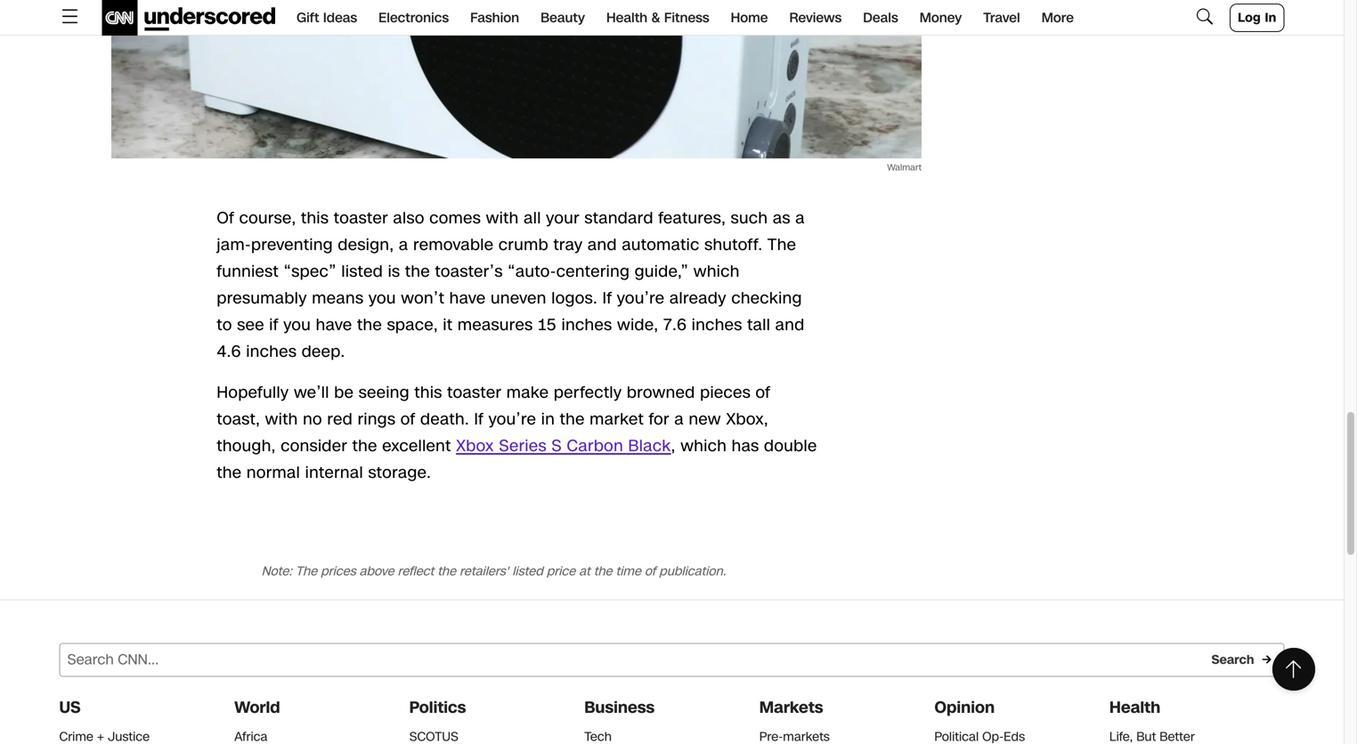 Task type: locate. For each thing, give the bounding box(es) containing it.
0 vertical spatial listed
[[341, 260, 383, 283]]

ideas
[[323, 8, 357, 27]]

won't
[[401, 287, 444, 309]]

means
[[312, 287, 364, 309]]

listed down design,
[[341, 260, 383, 283]]

1 vertical spatial you're
[[489, 408, 536, 430]]

you're up the series
[[489, 408, 536, 430]]

7.6
[[663, 314, 687, 336]]

xbox
[[456, 435, 494, 457]]

the down though,
[[217, 461, 242, 484]]

health
[[606, 8, 647, 27], [1109, 697, 1160, 719]]

storage.
[[368, 461, 431, 484]]

toaster up death.
[[447, 381, 502, 404]]

1 vertical spatial of
[[401, 408, 415, 430]]

, which has double the normal internal storage.
[[217, 435, 817, 484]]

0 horizontal spatial listed
[[341, 260, 383, 283]]

crumb
[[499, 234, 548, 256]]

1 vertical spatial the
[[296, 563, 317, 580]]

search button
[[1206, 646, 1284, 674]]

with left all
[[486, 207, 519, 229]]

1 vertical spatial health
[[1109, 697, 1160, 719]]

0 horizontal spatial toaster
[[334, 207, 388, 229]]

the right note:
[[296, 563, 317, 580]]

1 vertical spatial listed
[[512, 563, 543, 580]]

1 horizontal spatial this
[[414, 381, 442, 404]]

reviews link
[[789, 0, 842, 36]]

which down the shutoff.
[[693, 260, 740, 283]]

health & fitness
[[606, 8, 709, 27]]

inches down if
[[246, 340, 297, 363]]

xbox,
[[726, 408, 768, 430]]

removable
[[413, 234, 494, 256]]

0 vertical spatial if
[[602, 287, 612, 309]]

health for health & fitness
[[606, 8, 647, 27]]

presumably
[[217, 287, 307, 309]]

which inside of course, this toaster also comes with all your standard features, such as a jam-preventing design, a removable crumb tray and automatic shutoff. the funniest "spec" listed is the toaster's "auto-centering guide," which presumably means you won't have uneven logos. if you're already checking to see if you have the space, it measures 15 inches wide, 7.6 inches tall and 4.6 inches deep.
[[693, 260, 740, 283]]

deep.
[[302, 340, 345, 363]]

health for health
[[1109, 697, 1160, 719]]

0 vertical spatial this
[[301, 207, 329, 229]]

carbon
[[567, 435, 623, 457]]

checking
[[731, 287, 802, 309]]

log in link
[[1230, 4, 1284, 32]]

the right reflect
[[437, 563, 456, 580]]

0 horizontal spatial this
[[301, 207, 329, 229]]

underscored image
[[102, 0, 275, 36]]

1 horizontal spatial the
[[767, 234, 796, 256]]

0 vertical spatial have
[[449, 287, 486, 309]]

the right is
[[405, 260, 430, 283]]

you down is
[[369, 287, 396, 309]]

1 vertical spatial have
[[316, 314, 352, 336]]

reflect
[[398, 563, 434, 580]]

search icon image
[[1194, 6, 1216, 27]]

xbox series s carbon black link
[[456, 435, 671, 457]]

"auto-
[[508, 260, 556, 283]]

fashion link
[[470, 0, 519, 36]]

money link
[[920, 0, 962, 36]]

you're inside "hopefully we'll be seeing this toaster make perfectly browned pieces of toast, with no red rings of death. if you're in the market for a new xbox, though, consider the excellent"
[[489, 408, 536, 430]]

1 vertical spatial you
[[283, 314, 311, 336]]

a
[[795, 207, 805, 229], [399, 234, 408, 256], [674, 408, 684, 430]]

log in
[[1238, 9, 1276, 26]]

a down also
[[399, 234, 408, 256]]

this inside "hopefully we'll be seeing this toaster make perfectly browned pieces of toast, with no red rings of death. if you're in the market for a new xbox, though, consider the excellent"
[[414, 381, 442, 404]]

0 vertical spatial which
[[693, 260, 740, 283]]

open menu icon image
[[59, 6, 81, 27]]

the inside ', which has double the normal internal storage.'
[[217, 461, 242, 484]]

of right time
[[645, 563, 656, 580]]

inches down logos.
[[562, 314, 612, 336]]

1 vertical spatial which
[[680, 435, 727, 457]]

world link
[[234, 697, 280, 719]]

1 vertical spatial toaster
[[447, 381, 502, 404]]

2 vertical spatial a
[[674, 408, 684, 430]]

the down as
[[767, 234, 796, 256]]

1 horizontal spatial if
[[602, 287, 612, 309]]

1 horizontal spatial listed
[[512, 563, 543, 580]]

more
[[1042, 8, 1074, 27]]

of up excellent
[[401, 408, 415, 430]]

of
[[756, 381, 770, 404], [401, 408, 415, 430], [645, 563, 656, 580]]

politics
[[409, 697, 466, 719]]

business
[[584, 697, 655, 719]]

if down centering
[[602, 287, 612, 309]]

if up xbox
[[474, 408, 484, 430]]

which
[[693, 260, 740, 283], [680, 435, 727, 457]]

space,
[[387, 314, 438, 336]]

more link
[[1042, 0, 1074, 36]]

prices
[[321, 563, 356, 580]]

0 vertical spatial with
[[486, 207, 519, 229]]

series
[[499, 435, 547, 457]]

1 horizontal spatial you
[[369, 287, 396, 309]]

home
[[731, 8, 768, 27]]

us
[[59, 697, 81, 719]]

gift ideas link
[[296, 0, 357, 36]]

of up the xbox,
[[756, 381, 770, 404]]

measures
[[458, 314, 533, 336]]

0 vertical spatial of
[[756, 381, 770, 404]]

have down 'means'
[[316, 314, 352, 336]]

you right if
[[283, 314, 311, 336]]

1 horizontal spatial toaster
[[447, 381, 502, 404]]

1 horizontal spatial of
[[645, 563, 656, 580]]

to
[[217, 314, 232, 336]]

underscored link
[[102, 0, 275, 36]]

the right at
[[594, 563, 612, 580]]

with
[[486, 207, 519, 229], [265, 408, 298, 430]]

home link
[[731, 0, 768, 36]]

gift
[[296, 8, 319, 27]]

2 vertical spatial of
[[645, 563, 656, 580]]

listed left price
[[512, 563, 543, 580]]

0 horizontal spatial the
[[296, 563, 317, 580]]

a right as
[[795, 207, 805, 229]]

electronics
[[379, 8, 449, 27]]

markets link
[[759, 697, 823, 719]]

a right for
[[674, 408, 684, 430]]

0 vertical spatial health
[[606, 8, 647, 27]]

1 horizontal spatial you're
[[617, 287, 665, 309]]

deals
[[863, 8, 898, 27]]

1 horizontal spatial with
[[486, 207, 519, 229]]

politics link
[[409, 697, 466, 719]]

0 horizontal spatial if
[[474, 408, 484, 430]]

browned
[[627, 381, 695, 404]]

features,
[[658, 207, 726, 229]]

0 vertical spatial toaster
[[334, 207, 388, 229]]

is
[[388, 260, 400, 283]]

already
[[670, 287, 726, 309]]

1 vertical spatial this
[[414, 381, 442, 404]]

guide,"
[[635, 260, 689, 283]]

2 horizontal spatial a
[[795, 207, 805, 229]]

toast,
[[217, 408, 260, 430]]

you
[[369, 287, 396, 309], [283, 314, 311, 336]]

note:
[[261, 563, 292, 580]]

make
[[506, 381, 549, 404]]

&
[[651, 8, 660, 27]]

and up centering
[[588, 234, 617, 256]]

have
[[449, 287, 486, 309], [316, 314, 352, 336]]

inches
[[562, 314, 612, 336], [692, 314, 742, 336], [246, 340, 297, 363]]

with left no
[[265, 408, 298, 430]]

0 horizontal spatial a
[[399, 234, 408, 256]]

walmart
[[887, 161, 922, 173]]

toaster
[[334, 207, 388, 229], [447, 381, 502, 404]]

0 vertical spatial you
[[369, 287, 396, 309]]

1 horizontal spatial health
[[1109, 697, 1160, 719]]

2 horizontal spatial inches
[[692, 314, 742, 336]]

this up preventing
[[301, 207, 329, 229]]

0 horizontal spatial with
[[265, 408, 298, 430]]

0 vertical spatial the
[[767, 234, 796, 256]]

1 vertical spatial with
[[265, 408, 298, 430]]

have down toaster's
[[449, 287, 486, 309]]

tall
[[747, 314, 770, 336]]

hopefully
[[217, 381, 289, 404]]

the right in
[[560, 408, 585, 430]]

toaster inside "hopefully we'll be seeing this toaster make perfectly browned pieces of toast, with no red rings of death. if you're in the market for a new xbox, though, consider the excellent"
[[447, 381, 502, 404]]

with inside of course, this toaster also comes with all your standard features, such as a jam-preventing design, a removable crumb tray and automatic shutoff. the funniest "spec" listed is the toaster's "auto-centering guide," which presumably means you won't have uneven logos. if you're already checking to see if you have the space, it measures 15 inches wide, 7.6 inches tall and 4.6 inches deep.
[[486, 207, 519, 229]]

inches down the already
[[692, 314, 742, 336]]

listed
[[341, 260, 383, 283], [512, 563, 543, 580]]

if inside of course, this toaster also comes with all your standard features, such as a jam-preventing design, a removable crumb tray and automatic shutoff. the funniest "spec" listed is the toaster's "auto-centering guide," which presumably means you won't have uneven logos. if you're already checking to see if you have the space, it measures 15 inches wide, 7.6 inches tall and 4.6 inches deep.
[[602, 287, 612, 309]]

1 horizontal spatial and
[[775, 314, 805, 336]]

0 horizontal spatial you're
[[489, 408, 536, 430]]

toaster up design,
[[334, 207, 388, 229]]

2 horizontal spatial of
[[756, 381, 770, 404]]

0 vertical spatial and
[[588, 234, 617, 256]]

in
[[1265, 9, 1276, 26]]

0 vertical spatial a
[[795, 207, 805, 229]]

pieces
[[700, 381, 751, 404]]

you're inside of course, this toaster also comes with all your standard features, such as a jam-preventing design, a removable crumb tray and automatic shutoff. the funniest "spec" listed is the toaster's "auto-centering guide," which presumably means you won't have uneven logos. if you're already checking to see if you have the space, it measures 15 inches wide, 7.6 inches tall and 4.6 inches deep.
[[617, 287, 665, 309]]

excellent
[[382, 435, 451, 457]]

0 horizontal spatial you
[[283, 314, 311, 336]]

which down new
[[680, 435, 727, 457]]

1 vertical spatial if
[[474, 408, 484, 430]]

0 vertical spatial you're
[[617, 287, 665, 309]]

you're up wide,
[[617, 287, 665, 309]]

1 horizontal spatial a
[[674, 408, 684, 430]]

0 horizontal spatial health
[[606, 8, 647, 27]]

also
[[393, 207, 425, 229]]

1 vertical spatial and
[[775, 314, 805, 336]]

Search search field
[[59, 643, 1284, 677]]

0 horizontal spatial of
[[401, 408, 415, 430]]

this up death.
[[414, 381, 442, 404]]

and right "tall"
[[775, 314, 805, 336]]



Task type: vqa. For each thing, say whether or not it's contained in the screenshot.
back
no



Task type: describe. For each thing, give the bounding box(es) containing it.
opinion
[[934, 697, 995, 719]]

hopefully we'll be seeing this toaster make perfectly browned pieces of toast, with no red rings of death. if you're in the market for a new xbox, though, consider the excellent
[[217, 381, 770, 457]]

opinion link
[[934, 697, 995, 719]]

at
[[579, 563, 590, 580]]

be
[[334, 381, 354, 404]]

course,
[[239, 207, 296, 229]]

search
[[1212, 651, 1254, 669]]

publication.
[[659, 563, 726, 580]]

health link
[[1109, 697, 1160, 719]]

health & fitness link
[[606, 0, 709, 36]]

perfectly
[[554, 381, 622, 404]]

beauty
[[541, 8, 585, 27]]

tray
[[553, 234, 583, 256]]

the inside of course, this toaster also comes with all your standard features, such as a jam-preventing design, a removable crumb tray and automatic shutoff. the funniest "spec" listed is the toaster's "auto-centering guide," which presumably means you won't have uneven logos. if you're already checking to see if you have the space, it measures 15 inches wide, 7.6 inches tall and 4.6 inches deep.
[[767, 234, 796, 256]]

time
[[616, 563, 641, 580]]

in
[[541, 408, 555, 430]]

listed inside of course, this toaster also comes with all your standard features, such as a jam-preventing design, a removable crumb tray and automatic shutoff. the funniest "spec" listed is the toaster's "auto-centering guide," which presumably means you won't have uneven logos. if you're already checking to see if you have the space, it measures 15 inches wide, 7.6 inches tall and 4.6 inches deep.
[[341, 260, 383, 283]]

rings
[[358, 408, 396, 430]]

new
[[689, 408, 721, 430]]

gift ideas
[[296, 8, 357, 27]]

centering
[[556, 260, 630, 283]]

Search text field
[[59, 643, 1284, 677]]

which inside ', which has double the normal internal storage.'
[[680, 435, 727, 457]]

price
[[546, 563, 575, 580]]

we'll
[[294, 381, 329, 404]]

3.jpg image
[[111, 0, 922, 158]]

it
[[443, 314, 453, 336]]

0 horizontal spatial have
[[316, 314, 352, 336]]

reviews
[[789, 8, 842, 27]]

15
[[538, 314, 557, 336]]

uneven
[[491, 287, 547, 309]]

design,
[[338, 234, 394, 256]]

the down 'means'
[[357, 314, 382, 336]]

,
[[671, 435, 676, 457]]

this inside of course, this toaster also comes with all your standard features, such as a jam-preventing design, a removable crumb tray and automatic shutoff. the funniest "spec" listed is the toaster's "auto-centering guide," which presumably means you won't have uneven logos. if you're already checking to see if you have the space, it measures 15 inches wide, 7.6 inches tall and 4.6 inches deep.
[[301, 207, 329, 229]]

of course, this toaster also comes with all your standard features, such as a jam-preventing design, a removable crumb tray and automatic shutoff. the funniest "spec" listed is the toaster's "auto-centering guide," which presumably means you won't have uneven logos. if you're already checking to see if you have the space, it measures 15 inches wide, 7.6 inches tall and 4.6 inches deep.
[[217, 207, 805, 363]]

1 vertical spatial a
[[399, 234, 408, 256]]

for
[[649, 408, 669, 430]]

deals link
[[863, 0, 898, 36]]

note: the prices above reflect the retailers' listed price at the time of publication.
[[261, 563, 726, 580]]

ui arrow right thick image
[[1261, 654, 1272, 665]]

automatic
[[622, 234, 700, 256]]

internal
[[305, 461, 363, 484]]

such
[[731, 207, 768, 229]]

jam-
[[217, 234, 251, 256]]

toaster's
[[435, 260, 503, 283]]

log
[[1238, 9, 1261, 26]]

1 horizontal spatial inches
[[562, 314, 612, 336]]

travel
[[983, 8, 1020, 27]]

see
[[237, 314, 264, 336]]

preventing
[[251, 234, 333, 256]]

all
[[524, 207, 541, 229]]

us link
[[59, 697, 81, 719]]

standard
[[584, 207, 653, 229]]

red
[[327, 408, 353, 430]]

markets
[[759, 697, 823, 719]]

toaster inside of course, this toaster also comes with all your standard features, such as a jam-preventing design, a removable crumb tray and automatic shutoff. the funniest "spec" listed is the toaster's "auto-centering guide," which presumably means you won't have uneven logos. if you're already checking to see if you have the space, it measures 15 inches wide, 7.6 inches tall and 4.6 inches deep.
[[334, 207, 388, 229]]

wide,
[[617, 314, 658, 336]]

if
[[269, 314, 278, 336]]

shutoff.
[[704, 234, 763, 256]]

market
[[590, 408, 644, 430]]

world
[[234, 697, 280, 719]]

beauty link
[[541, 0, 585, 36]]

0 horizontal spatial and
[[588, 234, 617, 256]]

a inside "hopefully we'll be seeing this toaster make perfectly browned pieces of toast, with no red rings of death. if you're in the market for a new xbox, though, consider the excellent"
[[674, 408, 684, 430]]

fitness
[[664, 8, 709, 27]]

consider
[[281, 435, 347, 457]]

1 horizontal spatial have
[[449, 287, 486, 309]]

retailers'
[[460, 563, 509, 580]]

the down rings
[[352, 435, 377, 457]]

comes
[[429, 207, 481, 229]]

electronics link
[[379, 0, 449, 36]]

with inside "hopefully we'll be seeing this toaster make perfectly browned pieces of toast, with no red rings of death. if you're in the market for a new xbox, though, consider the excellent"
[[265, 408, 298, 430]]

has
[[732, 435, 759, 457]]

as
[[773, 207, 791, 229]]

if inside "hopefully we'll be seeing this toaster make perfectly browned pieces of toast, with no red rings of death. if you're in the market for a new xbox, though, consider the excellent"
[[474, 408, 484, 430]]

though,
[[217, 435, 276, 457]]

0 horizontal spatial inches
[[246, 340, 297, 363]]

business link
[[584, 697, 655, 719]]

no
[[303, 408, 322, 430]]

your
[[546, 207, 580, 229]]

s
[[551, 435, 562, 457]]

double
[[764, 435, 817, 457]]

4.6
[[217, 340, 241, 363]]



